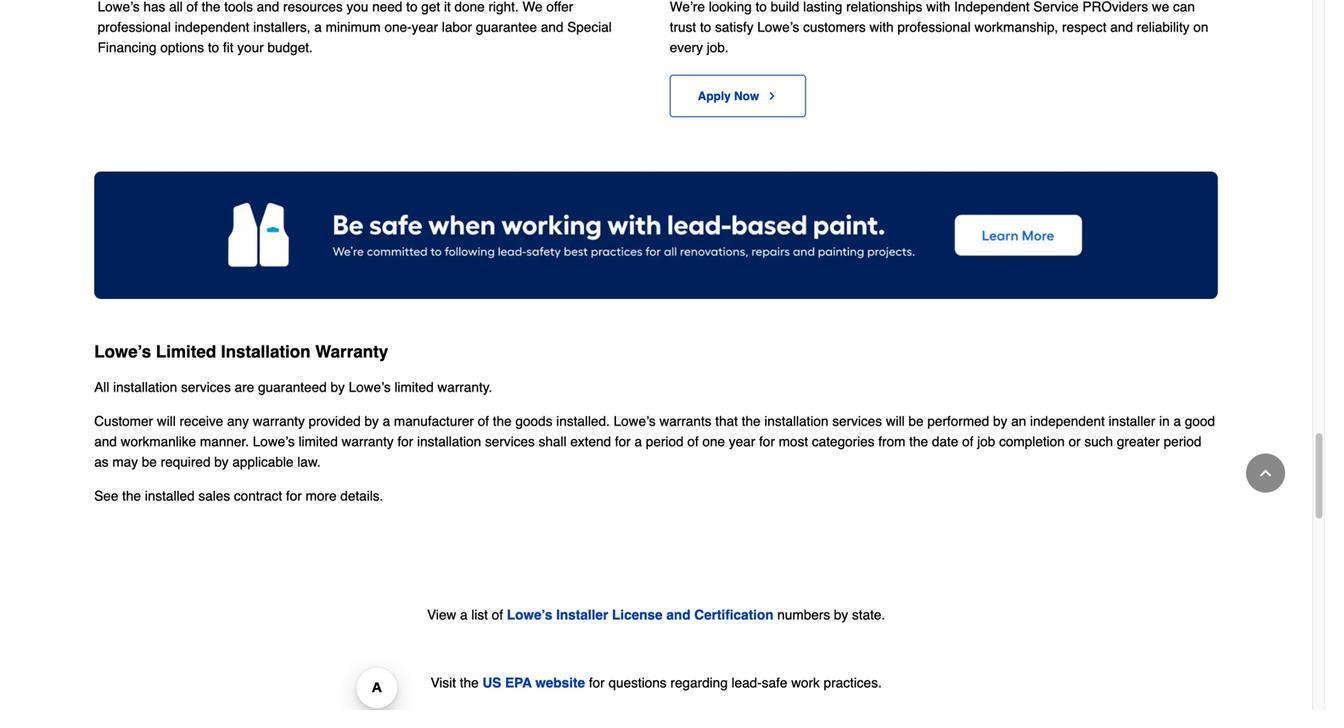 Task type: vqa. For each thing, say whether or not it's contained in the screenshot.
the date
yes



Task type: describe. For each thing, give the bounding box(es) containing it.
us epa website link
[[483, 675, 585, 690]]

warranty
[[315, 342, 388, 361]]

visit
[[431, 675, 456, 690]]

special
[[568, 19, 612, 35]]

us
[[483, 675, 502, 690]]

installer
[[1109, 413, 1156, 429]]

more
[[306, 488, 337, 504]]

the inside lowe's has all of the tools and resources you need to get it done right. we offer professional independent installers, a minimum one-year labor guarantee and special financing options to fit your budget.
[[202, 0, 221, 14]]

apply now link
[[670, 75, 806, 117]]

1 vertical spatial services
[[833, 413, 883, 429]]

installation
[[221, 342, 311, 361]]

0 vertical spatial with
[[927, 0, 951, 14]]

questions
[[609, 675, 667, 690]]

now
[[735, 89, 760, 103]]

labor
[[442, 19, 472, 35]]

of left one
[[688, 433, 699, 449]]

build
[[771, 0, 800, 14]]

chevron right image
[[766, 90, 778, 102]]

sales
[[199, 488, 230, 504]]

by left an
[[994, 413, 1008, 429]]

by left state.
[[834, 607, 849, 622]]

lowe's up all
[[94, 342, 151, 361]]

service
[[1034, 0, 1079, 14]]

a left the manufacturer
[[383, 413, 390, 429]]

installers,
[[253, 19, 311, 35]]

installer
[[557, 607, 609, 622]]

categories
[[812, 433, 875, 449]]

1 horizontal spatial be
[[909, 413, 924, 429]]

can
[[1174, 0, 1196, 14]]

guarantee
[[476, 19, 537, 35]]

lowe's has all of the tools and resources you need to get it done right. we offer professional independent installers, a minimum one-year labor guarantee and special financing options to fit your budget.
[[98, 0, 612, 55]]

providers
[[1083, 0, 1149, 14]]

the left date
[[910, 433, 929, 449]]

regarding
[[671, 675, 728, 690]]

0 vertical spatial services
[[181, 379, 231, 395]]

any
[[227, 413, 249, 429]]

for right extend
[[615, 433, 631, 449]]

by up provided
[[331, 379, 345, 395]]

we're
[[670, 0, 705, 14]]

certification
[[695, 607, 774, 622]]

by right provided
[[365, 413, 379, 429]]

resources
[[283, 0, 343, 14]]

professional inside lowe's has all of the tools and resources you need to get it done right. we offer professional independent installers, a minimum one-year labor guarantee and special financing options to fit your budget.
[[98, 19, 171, 35]]

job.
[[707, 39, 729, 55]]

0 horizontal spatial be
[[142, 454, 157, 470]]

manufacturer
[[394, 413, 474, 429]]

lowe's right list
[[507, 607, 553, 622]]

provided
[[309, 413, 361, 429]]

completion
[[1000, 433, 1066, 449]]

of right list
[[492, 607, 503, 622]]

independent inside customer will receive any warranty provided by a manufacturer of the goods installed. lowe's warrants that the installation services will be performed by an independent installer in a good and workmanlike manner. lowe's limited warranty for installation services shall extend for a period of one year for most categories from the date of job completion or such greater period as may be required by applicable law.
[[1031, 413, 1106, 429]]

view a list of lowe's installer license and certification numbers by state.
[[427, 607, 886, 622]]

0 horizontal spatial warranty
[[253, 413, 305, 429]]

lowe's inside 'we're looking to build lasting relationships with independent service providers we can trust to satisfy lowe's customers with professional workmanship, respect and reliability on every job.'
[[758, 19, 800, 35]]

right.
[[489, 0, 519, 14]]

lowe's installer license and certification link
[[507, 607, 774, 622]]

by down manner.
[[214, 454, 229, 470]]

1 horizontal spatial installation
[[417, 433, 482, 449]]

to right trust
[[700, 19, 712, 35]]

apply
[[698, 89, 731, 103]]

offer
[[547, 0, 574, 14]]

independent
[[955, 0, 1030, 14]]

job
[[978, 433, 996, 449]]

such
[[1085, 433, 1114, 449]]

an
[[1012, 413, 1027, 429]]

workmanlike
[[121, 433, 196, 449]]

warranty.
[[438, 379, 493, 395]]

required
[[161, 454, 211, 470]]

customers
[[804, 19, 866, 35]]

of left job
[[963, 433, 974, 449]]

or
[[1069, 433, 1081, 449]]

lowe's left warrants
[[614, 413, 656, 429]]

apply now
[[698, 89, 760, 103]]

and inside customer will receive any warranty provided by a manufacturer of the goods installed. lowe's warrants that the installation services will be performed by an independent installer in a good and workmanlike manner. lowe's limited warranty for installation services shall extend for a period of one year for most categories from the date of job completion or such greater period as may be required by applicable law.
[[94, 433, 117, 449]]

one
[[703, 433, 726, 449]]

most
[[779, 433, 809, 449]]

practices.
[[824, 675, 882, 690]]

looking
[[709, 0, 752, 14]]

to left fit
[[208, 39, 219, 55]]

shall
[[539, 433, 567, 449]]

work
[[792, 675, 820, 690]]

options
[[160, 39, 204, 55]]

the left us at the left
[[460, 675, 479, 690]]

visit the us epa website for questions regarding lead-safe work practices.
[[431, 675, 882, 690]]

has
[[144, 0, 165, 14]]

we follow lead-safety best practices for all renovations, repairs and painting projects. learn more. image
[[94, 171, 1219, 299]]

epa
[[505, 675, 532, 690]]

trust
[[670, 19, 697, 35]]

the right see
[[122, 488, 141, 504]]

workmanship,
[[975, 19, 1059, 35]]

details.
[[341, 488, 384, 504]]

and right license
[[667, 607, 691, 622]]

relationships
[[847, 0, 923, 14]]

lasting
[[804, 0, 843, 14]]

satisfy
[[716, 19, 754, 35]]

law.
[[298, 454, 321, 470]]

lowe's down 'warranty'
[[349, 379, 391, 395]]

budget.
[[268, 39, 313, 55]]

2 period from the left
[[1164, 433, 1202, 449]]

get
[[422, 0, 440, 14]]

lowe's inside lowe's has all of the tools and resources you need to get it done right. we offer professional independent installers, a minimum one-year labor guarantee and special financing options to fit your budget.
[[98, 0, 140, 14]]

website
[[536, 675, 585, 690]]



Task type: locate. For each thing, give the bounding box(es) containing it.
with left the independent
[[927, 0, 951, 14]]

and
[[257, 0, 280, 14], [541, 19, 564, 35], [1111, 19, 1134, 35], [94, 433, 117, 449], [667, 607, 691, 622]]

be
[[909, 413, 924, 429], [142, 454, 157, 470]]

limited inside customer will receive any warranty provided by a manufacturer of the goods installed. lowe's warrants that the installation services will be performed by an independent installer in a good and workmanlike manner. lowe's limited warranty for installation services shall extend for a period of one year for most categories from the date of job completion or such greater period as may be required by applicable law.
[[299, 433, 338, 449]]

list
[[472, 607, 488, 622]]

we
[[523, 0, 543, 14]]

all installation services are guaranteed by lowe's limited warranty.
[[94, 379, 493, 395]]

0 vertical spatial warranty
[[253, 413, 305, 429]]

of right all
[[187, 0, 198, 14]]

in
[[1160, 413, 1171, 429]]

0 horizontal spatial will
[[157, 413, 176, 429]]

services
[[181, 379, 231, 395], [833, 413, 883, 429], [485, 433, 535, 449]]

goods
[[516, 413, 553, 429]]

year inside lowe's has all of the tools and resources you need to get it done right. we offer professional independent installers, a minimum one-year labor guarantee and special financing options to fit your budget.
[[412, 19, 438, 35]]

limited
[[395, 379, 434, 395], [299, 433, 338, 449]]

independent
[[175, 19, 250, 35], [1031, 413, 1106, 429]]

1 horizontal spatial year
[[729, 433, 756, 449]]

scroll to top element
[[1247, 454, 1286, 493]]

lowe's left has
[[98, 0, 140, 14]]

are
[[235, 379, 254, 395]]

safe
[[762, 675, 788, 690]]

for right the website
[[589, 675, 605, 690]]

1 will from the left
[[157, 413, 176, 429]]

2 will from the left
[[886, 413, 905, 429]]

0 horizontal spatial professional
[[98, 19, 171, 35]]

professional
[[98, 19, 171, 35], [898, 19, 971, 35]]

1 horizontal spatial period
[[1164, 433, 1202, 449]]

professional inside 'we're looking to build lasting relationships with independent service providers we can trust to satisfy lowe's customers with professional workmanship, respect and reliability on every job.'
[[898, 19, 971, 35]]

2 vertical spatial services
[[485, 433, 535, 449]]

0 horizontal spatial with
[[870, 19, 894, 35]]

lowe's down 'build'
[[758, 19, 800, 35]]

manner.
[[200, 433, 249, 449]]

period down warrants
[[646, 433, 684, 449]]

customer will receive any warranty provided by a manufacturer of the goods installed. lowe's warrants that the installation services will be performed by an independent installer in a good and workmanlike manner. lowe's limited warranty for installation services shall extend for a period of one year for most categories from the date of job completion or such greater period as may be required by applicable law.
[[94, 413, 1216, 470]]

1 horizontal spatial independent
[[1031, 413, 1106, 429]]

0 horizontal spatial period
[[646, 433, 684, 449]]

0 vertical spatial installation
[[113, 379, 177, 395]]

for left more
[[286, 488, 302, 504]]

1 vertical spatial year
[[729, 433, 756, 449]]

0 horizontal spatial independent
[[175, 19, 250, 35]]

tools
[[224, 0, 253, 14]]

all
[[169, 0, 183, 14]]

for left "most" in the right of the page
[[760, 433, 775, 449]]

a right extend
[[635, 433, 642, 449]]

0 horizontal spatial services
[[181, 379, 231, 395]]

on
[[1194, 19, 1209, 35]]

the left tools
[[202, 0, 221, 14]]

warranty down provided
[[342, 433, 394, 449]]

2 horizontal spatial installation
[[765, 413, 829, 429]]

of
[[187, 0, 198, 14], [478, 413, 489, 429], [688, 433, 699, 449], [963, 433, 974, 449], [492, 607, 503, 622]]

1 horizontal spatial will
[[886, 413, 905, 429]]

1 horizontal spatial services
[[485, 433, 535, 449]]

period
[[646, 433, 684, 449], [1164, 433, 1202, 449]]

1 vertical spatial installation
[[765, 413, 829, 429]]

license
[[612, 607, 663, 622]]

see the installed sales contract for more details.
[[94, 488, 384, 504]]

1 vertical spatial independent
[[1031, 413, 1106, 429]]

limited up 'law.'
[[299, 433, 338, 449]]

2 vertical spatial installation
[[417, 433, 482, 449]]

need
[[372, 0, 403, 14]]

warranty
[[253, 413, 305, 429], [342, 433, 394, 449]]

financing
[[98, 39, 157, 55]]

and up 'as'
[[94, 433, 117, 449]]

your
[[237, 39, 264, 55]]

0 vertical spatial year
[[412, 19, 438, 35]]

a down resources
[[315, 19, 322, 35]]

by
[[331, 379, 345, 395], [365, 413, 379, 429], [994, 413, 1008, 429], [214, 454, 229, 470], [834, 607, 849, 622]]

the
[[202, 0, 221, 14], [493, 413, 512, 429], [742, 413, 761, 429], [910, 433, 929, 449], [122, 488, 141, 504], [460, 675, 479, 690]]

and up 'installers,'
[[257, 0, 280, 14]]

2 professional from the left
[[898, 19, 971, 35]]

and down offer
[[541, 19, 564, 35]]

as
[[94, 454, 109, 470]]

0 horizontal spatial installation
[[113, 379, 177, 395]]

of inside lowe's has all of the tools and resources you need to get it done right. we offer professional independent installers, a minimum one-year labor guarantee and special financing options to fit your budget.
[[187, 0, 198, 14]]

with down "relationships"
[[870, 19, 894, 35]]

see
[[94, 488, 118, 504]]

minimum
[[326, 19, 381, 35]]

2 horizontal spatial services
[[833, 413, 883, 429]]

services up receive
[[181, 379, 231, 395]]

and inside 'we're looking to build lasting relationships with independent service providers we can trust to satisfy lowe's customers with professional workmanship, respect and reliability on every job.'
[[1111, 19, 1134, 35]]

a left list
[[460, 607, 468, 622]]

that
[[716, 413, 738, 429]]

year down "that"
[[729, 433, 756, 449]]

year inside customer will receive any warranty provided by a manufacturer of the goods installed. lowe's warrants that the installation services will be performed by an independent installer in a good and workmanlike manner. lowe's limited warranty for installation services shall extend for a period of one year for most categories from the date of job completion or such greater period as may be required by applicable law.
[[729, 433, 756, 449]]

extend
[[571, 433, 611, 449]]

and down "providers"
[[1111, 19, 1134, 35]]

0 vertical spatial independent
[[175, 19, 250, 35]]

1 vertical spatial with
[[870, 19, 894, 35]]

will up the workmanlike
[[157, 413, 176, 429]]

view
[[427, 607, 457, 622]]

a inside lowe's has all of the tools and resources you need to get it done right. we offer professional independent installers, a minimum one-year labor guarantee and special financing options to fit your budget.
[[315, 19, 322, 35]]

done
[[455, 0, 485, 14]]

all
[[94, 379, 109, 395]]

a
[[315, 19, 322, 35], [383, 413, 390, 429], [1174, 413, 1182, 429], [635, 433, 642, 449], [460, 607, 468, 622]]

1 horizontal spatial limited
[[395, 379, 434, 395]]

0 vertical spatial limited
[[395, 379, 434, 395]]

0 horizontal spatial limited
[[299, 433, 338, 449]]

the left goods
[[493, 413, 512, 429]]

professional up financing
[[98, 19, 171, 35]]

professional down "relationships"
[[898, 19, 971, 35]]

1 professional from the left
[[98, 19, 171, 35]]

installation up "most" in the right of the page
[[765, 413, 829, 429]]

customer
[[94, 413, 153, 429]]

year down get
[[412, 19, 438, 35]]

chevron up image
[[1258, 465, 1275, 482]]

will
[[157, 413, 176, 429], [886, 413, 905, 429]]

applicable
[[233, 454, 294, 470]]

respect
[[1063, 19, 1107, 35]]

the right "that"
[[742, 413, 761, 429]]

1 vertical spatial limited
[[299, 433, 338, 449]]

1 horizontal spatial professional
[[898, 19, 971, 35]]

lowe's up applicable
[[253, 433, 295, 449]]

independent up fit
[[175, 19, 250, 35]]

1 horizontal spatial warranty
[[342, 433, 394, 449]]

lowe's
[[98, 0, 140, 14], [758, 19, 800, 35], [94, 342, 151, 361], [349, 379, 391, 395], [614, 413, 656, 429], [253, 433, 295, 449], [507, 607, 553, 622]]

0 vertical spatial be
[[909, 413, 924, 429]]

installation up customer
[[113, 379, 177, 395]]

services down goods
[[485, 433, 535, 449]]

1 vertical spatial warranty
[[342, 433, 394, 449]]

guaranteed
[[258, 379, 327, 395]]

0 horizontal spatial year
[[412, 19, 438, 35]]

with
[[927, 0, 951, 14], [870, 19, 894, 35]]

you
[[347, 0, 369, 14]]

good
[[1186, 413, 1216, 429]]

lowe's limited installation warranty
[[94, 342, 388, 361]]

limited
[[156, 342, 216, 361]]

every
[[670, 39, 703, 55]]

may
[[112, 454, 138, 470]]

state.
[[853, 607, 886, 622]]

contract
[[234, 488, 282, 504]]

warranty down guaranteed
[[253, 413, 305, 429]]

limited up the manufacturer
[[395, 379, 434, 395]]

be down the workmanlike
[[142, 454, 157, 470]]

independent up or
[[1031, 413, 1106, 429]]

will up from
[[886, 413, 905, 429]]

independent inside lowe's has all of the tools and resources you need to get it done right. we offer professional independent installers, a minimum one-year labor guarantee and special financing options to fit your budget.
[[175, 19, 250, 35]]

installation down the manufacturer
[[417, 433, 482, 449]]

to left 'build'
[[756, 0, 767, 14]]

warrants
[[660, 413, 712, 429]]

it
[[444, 0, 451, 14]]

year
[[412, 19, 438, 35], [729, 433, 756, 449]]

fit
[[223, 39, 234, 55]]

1 period from the left
[[646, 433, 684, 449]]

numbers
[[778, 607, 831, 622]]

to left get
[[406, 0, 418, 14]]

be left performed
[[909, 413, 924, 429]]

we
[[1153, 0, 1170, 14]]

one-
[[385, 19, 412, 35]]

1 vertical spatial be
[[142, 454, 157, 470]]

for down the manufacturer
[[398, 433, 414, 449]]

a right in
[[1174, 413, 1182, 429]]

period down good
[[1164, 433, 1202, 449]]

1 horizontal spatial with
[[927, 0, 951, 14]]

services up categories
[[833, 413, 883, 429]]

of down warranty.
[[478, 413, 489, 429]]

installation
[[113, 379, 177, 395], [765, 413, 829, 429], [417, 433, 482, 449]]

performed
[[928, 413, 990, 429]]



